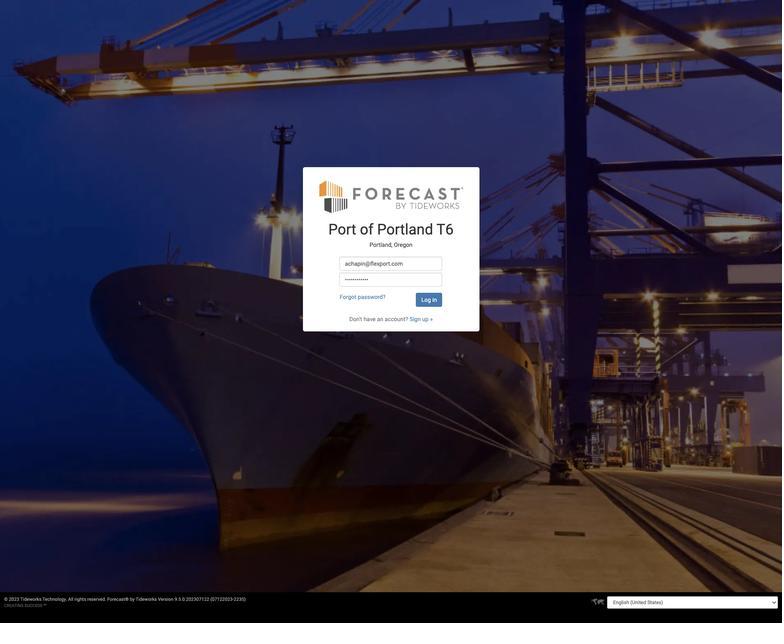 Task type: describe. For each thing, give the bounding box(es) containing it.
rights
[[75, 597, 86, 603]]

log
[[422, 297, 431, 303]]

9.5.0.202307122
[[175, 597, 209, 603]]

oregon
[[394, 242, 413, 248]]

have
[[364, 316, 376, 323]]

technology.
[[43, 597, 67, 603]]

forecast®
[[107, 597, 129, 603]]

forgot
[[340, 294, 357, 300]]

sign up » link
[[410, 316, 433, 323]]

2235)
[[234, 597, 246, 603]]

portland,
[[370, 242, 393, 248]]

2 tideworks from the left
[[136, 597, 157, 603]]

2023
[[9, 597, 19, 603]]

version
[[158, 597, 174, 603]]

reserved.
[[87, 597, 106, 603]]

creating
[[4, 604, 24, 608]]

log in button
[[417, 293, 443, 307]]

1 tideworks from the left
[[20, 597, 42, 603]]

© 2023 tideworks technology. all rights reserved. forecast® by tideworks version 9.5.0.202307122 (07122023-2235) creating success ℠
[[4, 597, 246, 608]]

success
[[25, 604, 42, 608]]

port of portland t6 portland, oregon
[[329, 221, 454, 248]]

portland
[[378, 221, 434, 238]]



Task type: locate. For each thing, give the bounding box(es) containing it.
by
[[130, 597, 135, 603]]

1 horizontal spatial tideworks
[[136, 597, 157, 603]]

Password password field
[[340, 273, 443, 287]]

tideworks up success
[[20, 597, 42, 603]]

account?
[[385, 316, 409, 323]]

all
[[68, 597, 73, 603]]

Email or username text field
[[340, 257, 443, 271]]

password?
[[358, 294, 386, 300]]

forgot password? log in
[[340, 294, 437, 303]]

©
[[4, 597, 8, 603]]

tideworks
[[20, 597, 42, 603], [136, 597, 157, 603]]

(07122023-
[[211, 597, 234, 603]]

0 horizontal spatial tideworks
[[20, 597, 42, 603]]

forgot password? link
[[340, 294, 386, 300]]

up
[[423, 316, 429, 323]]

don't have an account? sign up »
[[350, 316, 433, 323]]

sign
[[410, 316, 421, 323]]

tideworks right by
[[136, 597, 157, 603]]

of
[[360, 221, 374, 238]]

port
[[329, 221, 357, 238]]

forecast® by tideworks image
[[320, 180, 463, 214]]

an
[[377, 316, 384, 323]]

»
[[430, 316, 433, 323]]

in
[[433, 297, 437, 303]]

t6
[[437, 221, 454, 238]]

℠
[[43, 604, 46, 608]]

don't
[[350, 316, 363, 323]]



